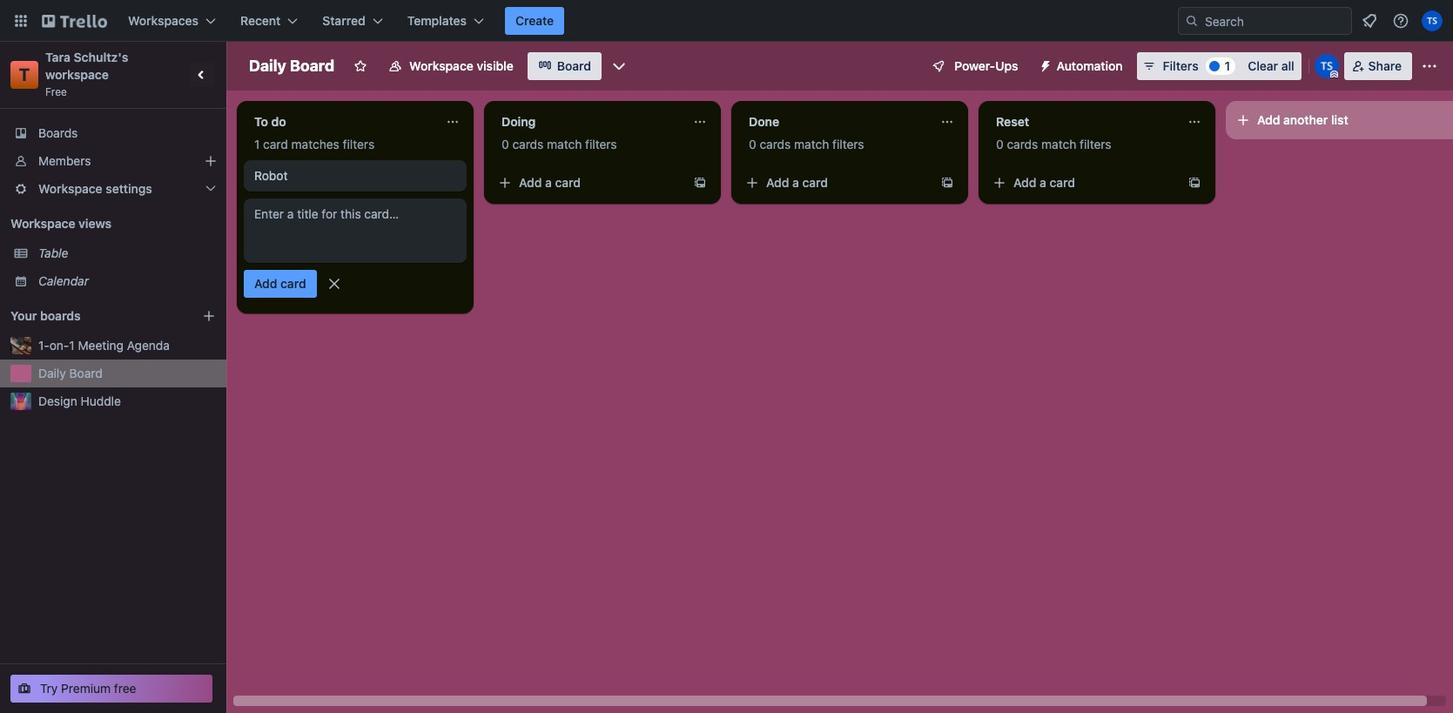 Task type: describe. For each thing, give the bounding box(es) containing it.
daily board inside text box
[[249, 57, 335, 75]]

add a card for reset
[[1014, 175, 1076, 190]]

workspace for workspace visible
[[409, 58, 474, 73]]

back to home image
[[42, 7, 107, 35]]

reset
[[996, 114, 1030, 129]]

power-ups button
[[920, 52, 1029, 80]]

ups
[[996, 58, 1019, 73]]

boards
[[38, 125, 78, 140]]

tara
[[45, 50, 71, 64]]

cards for done
[[760, 137, 791, 152]]

clear all button
[[1241, 52, 1302, 80]]

workspaces button
[[118, 7, 226, 35]]

card down do
[[263, 137, 288, 152]]

1 for 1
[[1225, 58, 1231, 73]]

design huddle
[[38, 394, 121, 408]]

add card
[[254, 276, 306, 291]]

card for done
[[803, 175, 828, 190]]

workspace for workspace settings
[[38, 181, 102, 196]]

workspace views
[[10, 216, 112, 231]]

match for done
[[794, 137, 829, 152]]

0 for done
[[749, 137, 757, 152]]

a for done
[[793, 175, 799, 190]]

create button
[[505, 7, 564, 35]]

card for reset
[[1050, 175, 1076, 190]]

workspace for workspace views
[[10, 216, 75, 231]]

card left cancel icon
[[281, 276, 306, 291]]

clear
[[1248, 58, 1279, 73]]

premium
[[61, 681, 111, 696]]

on-
[[49, 338, 69, 353]]

clear all
[[1248, 58, 1295, 73]]

add a card for done
[[766, 175, 828, 190]]

0 for doing
[[502, 137, 509, 152]]

free
[[114, 681, 136, 696]]

your
[[10, 308, 37, 323]]

daily board link
[[38, 365, 216, 382]]

filters for to do
[[343, 137, 375, 152]]

tara schultz's workspace free
[[45, 50, 131, 98]]

add for doing
[[519, 175, 542, 190]]

workspace visible button
[[378, 52, 524, 80]]

search image
[[1185, 14, 1199, 28]]

filters for reset
[[1080, 137, 1112, 152]]

starred
[[322, 13, 366, 28]]

filters for done
[[833, 137, 864, 152]]

a for doing
[[545, 175, 552, 190]]

matches
[[291, 137, 340, 152]]

workspace visible
[[409, 58, 514, 73]]

try
[[40, 681, 58, 696]]

all
[[1282, 58, 1295, 73]]

add left another
[[1258, 112, 1281, 127]]

to do
[[254, 114, 286, 129]]

To do text field
[[244, 108, 435, 136]]

0 horizontal spatial daily board
[[38, 366, 103, 381]]

huddle
[[81, 394, 121, 408]]

add left cancel icon
[[254, 276, 277, 291]]

Search field
[[1199, 8, 1352, 34]]

starred button
[[312, 7, 393, 35]]

add a card button for reset
[[986, 169, 1181, 197]]

robot link
[[254, 167, 456, 185]]

power-ups
[[955, 58, 1019, 73]]

power-
[[955, 58, 996, 73]]

board link
[[528, 52, 602, 80]]

cancel image
[[325, 275, 343, 293]]

1-
[[38, 338, 49, 353]]

recent
[[240, 13, 281, 28]]

add for reset
[[1014, 175, 1037, 190]]

your boards with 3 items element
[[10, 306, 176, 327]]

this member is an admin of this board. image
[[1330, 71, 1338, 78]]

templates
[[407, 13, 467, 28]]

match for reset
[[1042, 137, 1077, 152]]



Task type: locate. For each thing, give the bounding box(es) containing it.
Reset text field
[[986, 108, 1177, 136]]

2 filters from the left
[[585, 137, 617, 152]]

3 0 from the left
[[996, 137, 1004, 152]]

show menu image
[[1421, 57, 1439, 75]]

0 horizontal spatial daily
[[38, 366, 66, 381]]

do
[[271, 114, 286, 129]]

share
[[1369, 58, 1402, 73]]

card down reset text field
[[1050, 175, 1076, 190]]

0 cards match filters for reset
[[996, 137, 1112, 152]]

1 horizontal spatial add a card button
[[739, 169, 934, 197]]

add down reset
[[1014, 175, 1037, 190]]

filters down done text field
[[833, 137, 864, 152]]

board inside daily board link
[[69, 366, 103, 381]]

1 horizontal spatial board
[[290, 57, 335, 75]]

3 cards from the left
[[1007, 137, 1038, 152]]

a
[[545, 175, 552, 190], [793, 175, 799, 190], [1040, 175, 1047, 190]]

visible
[[477, 58, 514, 73]]

1 horizontal spatial 0 cards match filters
[[749, 137, 864, 152]]

0 horizontal spatial match
[[547, 137, 582, 152]]

0 vertical spatial workspace
[[409, 58, 474, 73]]

list
[[1332, 112, 1349, 127]]

1 vertical spatial daily
[[38, 366, 66, 381]]

0 cards match filters down done text field
[[749, 137, 864, 152]]

board inside board link
[[557, 58, 591, 73]]

t
[[19, 64, 30, 84]]

match for doing
[[547, 137, 582, 152]]

add a card
[[519, 175, 581, 190], [766, 175, 828, 190], [1014, 175, 1076, 190]]

create from template… image for done
[[941, 176, 955, 190]]

doing
[[502, 114, 536, 129]]

filters
[[343, 137, 375, 152], [585, 137, 617, 152], [833, 137, 864, 152], [1080, 137, 1112, 152]]

Doing text field
[[491, 108, 683, 136]]

3 add a card from the left
[[1014, 175, 1076, 190]]

cards for doing
[[512, 137, 544, 152]]

recent button
[[230, 7, 309, 35]]

card
[[263, 137, 288, 152], [555, 175, 581, 190], [803, 175, 828, 190], [1050, 175, 1076, 190], [281, 276, 306, 291]]

cards for reset
[[1007, 137, 1038, 152]]

3 create from template… image from the left
[[1188, 176, 1202, 190]]

2 horizontal spatial 1
[[1225, 58, 1231, 73]]

3 filters from the left
[[833, 137, 864, 152]]

1 create from template… image from the left
[[693, 176, 707, 190]]

try premium free button
[[10, 675, 213, 703]]

0 notifications image
[[1359, 10, 1380, 31]]

daily inside text box
[[249, 57, 286, 75]]

3 match from the left
[[1042, 137, 1077, 152]]

add a card button down reset text field
[[986, 169, 1181, 197]]

add down done
[[766, 175, 789, 190]]

workspace inside dropdown button
[[38, 181, 102, 196]]

1 horizontal spatial cards
[[760, 137, 791, 152]]

workspace
[[409, 58, 474, 73], [38, 181, 102, 196], [10, 216, 75, 231]]

share button
[[1344, 52, 1413, 80]]

cards down reset
[[1007, 137, 1038, 152]]

daily up design
[[38, 366, 66, 381]]

1 vertical spatial daily board
[[38, 366, 103, 381]]

1 add a card button from the left
[[491, 169, 686, 197]]

design
[[38, 394, 77, 408]]

0 cards match filters for doing
[[502, 137, 617, 152]]

2 vertical spatial workspace
[[10, 216, 75, 231]]

a down reset text field
[[1040, 175, 1047, 190]]

to
[[254, 114, 268, 129]]

1 left clear
[[1225, 58, 1231, 73]]

free
[[45, 85, 67, 98]]

filters down doing text field
[[585, 137, 617, 152]]

1 horizontal spatial match
[[794, 137, 829, 152]]

automation
[[1057, 58, 1123, 73]]

a for reset
[[1040, 175, 1047, 190]]

boards link
[[0, 119, 226, 147]]

0 down done
[[749, 137, 757, 152]]

2 horizontal spatial add a card
[[1014, 175, 1076, 190]]

3 add a card button from the left
[[986, 169, 1181, 197]]

workspace down templates popup button
[[409, 58, 474, 73]]

1 0 cards match filters from the left
[[502, 137, 617, 152]]

create from template… image
[[693, 176, 707, 190], [941, 176, 955, 190], [1188, 176, 1202, 190]]

2 match from the left
[[794, 137, 829, 152]]

1 horizontal spatial a
[[793, 175, 799, 190]]

add a card button for doing
[[491, 169, 686, 197]]

2 cards from the left
[[760, 137, 791, 152]]

2 horizontal spatial create from template… image
[[1188, 176, 1202, 190]]

3 a from the left
[[1040, 175, 1047, 190]]

2 horizontal spatial match
[[1042, 137, 1077, 152]]

customize views image
[[610, 57, 628, 75]]

1 0 from the left
[[502, 137, 509, 152]]

card down done text field
[[803, 175, 828, 190]]

1 for 1 card matches filters
[[254, 137, 260, 152]]

boards
[[40, 308, 81, 323]]

1 filters from the left
[[343, 137, 375, 152]]

board inside daily board text box
[[290, 57, 335, 75]]

0 vertical spatial daily board
[[249, 57, 335, 75]]

workspaces
[[128, 13, 199, 28]]

members link
[[0, 147, 226, 175]]

another
[[1284, 112, 1328, 127]]

tara schultz's workspace link
[[45, 50, 131, 82]]

match down done text field
[[794, 137, 829, 152]]

Enter a title for this card… text field
[[244, 199, 467, 263]]

2 horizontal spatial board
[[557, 58, 591, 73]]

match down reset text field
[[1042, 137, 1077, 152]]

automation button
[[1032, 52, 1134, 80]]

0 horizontal spatial a
[[545, 175, 552, 190]]

daily
[[249, 57, 286, 75], [38, 366, 66, 381]]

2 horizontal spatial 0
[[996, 137, 1004, 152]]

0 horizontal spatial 0
[[502, 137, 509, 152]]

workspace inside button
[[409, 58, 474, 73]]

daily board down recent dropdown button
[[249, 57, 335, 75]]

2 0 from the left
[[749, 137, 757, 152]]

1-on-1 meeting agenda link
[[38, 337, 216, 354]]

cards
[[512, 137, 544, 152], [760, 137, 791, 152], [1007, 137, 1038, 152]]

1 horizontal spatial daily board
[[249, 57, 335, 75]]

1 horizontal spatial add a card
[[766, 175, 828, 190]]

add board image
[[202, 309, 216, 323]]

1 a from the left
[[545, 175, 552, 190]]

1
[[1225, 58, 1231, 73], [254, 137, 260, 152], [69, 338, 75, 353]]

1 horizontal spatial create from template… image
[[941, 176, 955, 190]]

1 match from the left
[[547, 137, 582, 152]]

workspace down members
[[38, 181, 102, 196]]

filters down reset text field
[[1080, 137, 1112, 152]]

4 filters from the left
[[1080, 137, 1112, 152]]

add another list
[[1258, 112, 1349, 127]]

workspace up table
[[10, 216, 75, 231]]

primary element
[[0, 0, 1454, 42]]

0 vertical spatial daily
[[249, 57, 286, 75]]

filters
[[1163, 58, 1199, 73]]

a down doing text field
[[545, 175, 552, 190]]

calendar link
[[38, 273, 216, 290]]

done
[[749, 114, 780, 129]]

table link
[[38, 245, 216, 262]]

workspace settings
[[38, 181, 152, 196]]

board left customize views icon
[[557, 58, 591, 73]]

add a card down reset
[[1014, 175, 1076, 190]]

t link
[[10, 61, 38, 89]]

cards down doing
[[512, 137, 544, 152]]

0 down doing
[[502, 137, 509, 152]]

1 horizontal spatial 0
[[749, 137, 757, 152]]

0 horizontal spatial add a card button
[[491, 169, 686, 197]]

match
[[547, 137, 582, 152], [794, 137, 829, 152], [1042, 137, 1077, 152]]

add
[[1258, 112, 1281, 127], [519, 175, 542, 190], [766, 175, 789, 190], [1014, 175, 1037, 190], [254, 276, 277, 291]]

daily board
[[249, 57, 335, 75], [38, 366, 103, 381]]

2 a from the left
[[793, 175, 799, 190]]

daily board up design huddle
[[38, 366, 103, 381]]

1 add a card from the left
[[519, 175, 581, 190]]

1 horizontal spatial daily
[[249, 57, 286, 75]]

1 vertical spatial 1
[[254, 137, 260, 152]]

0 horizontal spatial cards
[[512, 137, 544, 152]]

2 horizontal spatial cards
[[1007, 137, 1038, 152]]

star or unstar board image
[[354, 59, 368, 73]]

settings
[[106, 181, 152, 196]]

agenda
[[127, 338, 170, 353]]

Done text field
[[739, 108, 930, 136]]

1 vertical spatial workspace
[[38, 181, 102, 196]]

views
[[78, 216, 112, 231]]

2 horizontal spatial 0 cards match filters
[[996, 137, 1112, 152]]

add a card button
[[491, 169, 686, 197], [739, 169, 934, 197], [986, 169, 1181, 197]]

match down doing text field
[[547, 137, 582, 152]]

add a card for doing
[[519, 175, 581, 190]]

0 horizontal spatial 1
[[69, 338, 75, 353]]

1 right 1-
[[69, 338, 75, 353]]

0 for reset
[[996, 137, 1004, 152]]

2 horizontal spatial add a card button
[[986, 169, 1181, 197]]

0 vertical spatial 1
[[1225, 58, 1231, 73]]

meeting
[[78, 338, 124, 353]]

2 create from template… image from the left
[[941, 176, 955, 190]]

0 horizontal spatial board
[[69, 366, 103, 381]]

0 cards match filters for done
[[749, 137, 864, 152]]

card for doing
[[555, 175, 581, 190]]

0 horizontal spatial 0 cards match filters
[[502, 137, 617, 152]]

create
[[516, 13, 554, 28]]

try premium free
[[40, 681, 136, 696]]

add a card button down done text field
[[739, 169, 934, 197]]

0
[[502, 137, 509, 152], [749, 137, 757, 152], [996, 137, 1004, 152]]

a down done text field
[[793, 175, 799, 190]]

tara schultz (taraschultz7) image
[[1315, 54, 1339, 78]]

0 down reset
[[996, 137, 1004, 152]]

table
[[38, 246, 68, 260]]

2 add a card from the left
[[766, 175, 828, 190]]

board up design huddle
[[69, 366, 103, 381]]

2 0 cards match filters from the left
[[749, 137, 864, 152]]

cards down done
[[760, 137, 791, 152]]

filters for doing
[[585, 137, 617, 152]]

2 horizontal spatial a
[[1040, 175, 1047, 190]]

Board name text field
[[240, 52, 343, 80]]

board left star or unstar board image
[[290, 57, 335, 75]]

add card button
[[244, 270, 317, 298]]

create from template… image for reset
[[1188, 176, 1202, 190]]

tara schultz (taraschultz7) image
[[1422, 10, 1443, 31]]

calendar
[[38, 273, 89, 288]]

schultz's
[[74, 50, 128, 64]]

workspace navigation collapse icon image
[[190, 63, 214, 87]]

members
[[38, 153, 91, 168]]

card down doing text field
[[555, 175, 581, 190]]

sm image
[[1032, 52, 1057, 77]]

workspace settings button
[[0, 175, 226, 203]]

add a card down done
[[766, 175, 828, 190]]

1-on-1 meeting agenda
[[38, 338, 170, 353]]

open information menu image
[[1393, 12, 1410, 30]]

robot
[[254, 168, 288, 183]]

workspace
[[45, 67, 109, 82]]

1 card matches filters
[[254, 137, 375, 152]]

add down doing
[[519, 175, 542, 190]]

1 cards from the left
[[512, 137, 544, 152]]

1 down 'to'
[[254, 137, 260, 152]]

filters down to do text field
[[343, 137, 375, 152]]

3 0 cards match filters from the left
[[996, 137, 1112, 152]]

daily down recent dropdown button
[[249, 57, 286, 75]]

2 vertical spatial 1
[[69, 338, 75, 353]]

add a card down doing
[[519, 175, 581, 190]]

1 horizontal spatial 1
[[254, 137, 260, 152]]

add for done
[[766, 175, 789, 190]]

0 horizontal spatial create from template… image
[[693, 176, 707, 190]]

add a card button for done
[[739, 169, 934, 197]]

add a card button down doing text field
[[491, 169, 686, 197]]

add another list button
[[1226, 101, 1454, 139]]

0 cards match filters down reset text field
[[996, 137, 1112, 152]]

board
[[290, 57, 335, 75], [557, 58, 591, 73], [69, 366, 103, 381]]

design huddle link
[[38, 393, 216, 410]]

your boards
[[10, 308, 81, 323]]

templates button
[[397, 7, 495, 35]]

0 cards match filters down doing text field
[[502, 137, 617, 152]]

2 add a card button from the left
[[739, 169, 934, 197]]

0 horizontal spatial add a card
[[519, 175, 581, 190]]

0 cards match filters
[[502, 137, 617, 152], [749, 137, 864, 152], [996, 137, 1112, 152]]

create from template… image for doing
[[693, 176, 707, 190]]



Task type: vqa. For each thing, say whether or not it's contained in the screenshot.
Add related to Doing
yes



